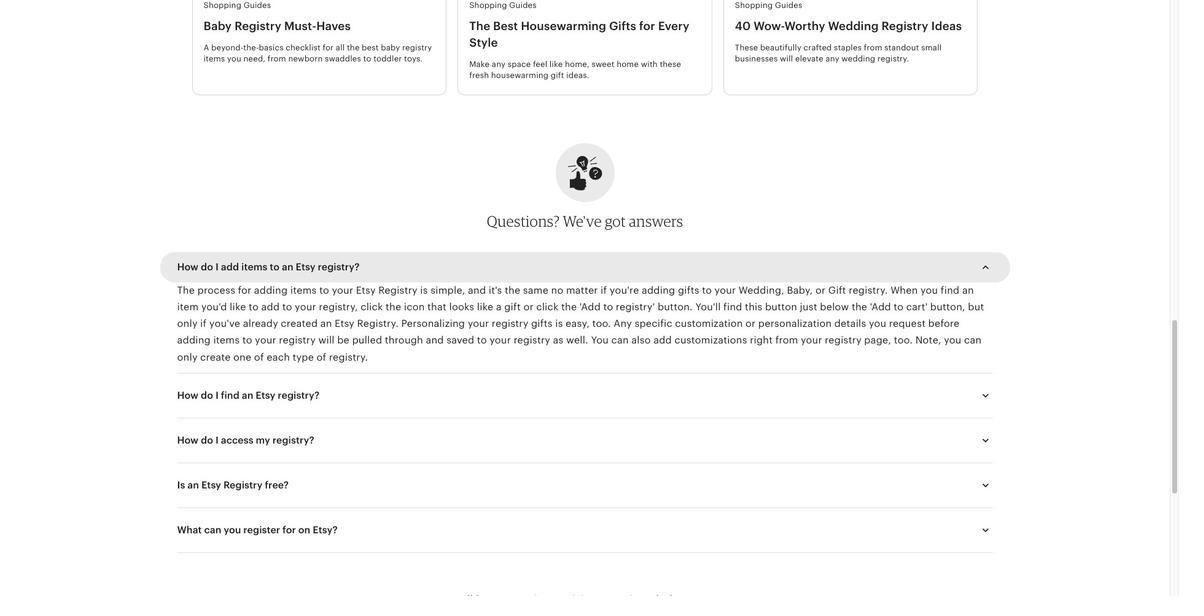 Task type: vqa. For each thing, say whether or not it's contained in the screenshot.
left and
yes



Task type: locate. For each thing, give the bounding box(es) containing it.
button,
[[931, 301, 966, 313]]

1 horizontal spatial any
[[826, 54, 840, 63]]

1 vertical spatial is
[[556, 318, 563, 330]]

or
[[816, 284, 826, 296], [524, 301, 534, 313], [746, 318, 756, 330]]

2 do from the top
[[201, 390, 213, 401]]

on
[[299, 524, 311, 536]]

you inside dropdown button
[[224, 524, 241, 536]]

0 horizontal spatial too.
[[593, 318, 611, 330]]

but
[[969, 301, 985, 313]]

0 horizontal spatial guides
[[244, 1, 271, 10]]

how inside how do i access my registry? dropdown button
[[177, 434, 199, 446]]

0 horizontal spatial 'add
[[580, 301, 601, 313]]

or left gift
[[816, 284, 826, 296]]

is up icon
[[421, 284, 428, 296]]

1 horizontal spatial click
[[537, 301, 559, 313]]

of
[[254, 351, 264, 363], [317, 351, 327, 363]]

too.
[[593, 318, 611, 330], [895, 335, 913, 346]]

1 vertical spatial how
[[177, 390, 199, 401]]

how for how do i find an etsy registry?
[[177, 390, 199, 401]]

how inside how do i find an etsy registry? "dropdown button"
[[177, 390, 199, 401]]

how do i add items to an etsy registry? button
[[166, 252, 1005, 282]]

beautifully
[[761, 43, 802, 52]]

0 vertical spatial too.
[[593, 318, 611, 330]]

registry? up 'registry,'
[[318, 261, 360, 273]]

guides for registry
[[244, 1, 271, 10]]

only down item in the left bottom of the page
[[177, 318, 198, 330]]

gifts down same
[[532, 318, 553, 330]]

2 shopping guides from the left
[[470, 1, 537, 10]]

shopping for 40
[[736, 1, 773, 10]]

2 vertical spatial or
[[746, 318, 756, 330]]

for inside a beyond-the-basics checklist for all the best baby registry items you need, from newborn swaddles to toddler toys.
[[323, 43, 334, 52]]

adding
[[254, 284, 288, 296], [642, 284, 676, 296], [177, 335, 211, 346]]

0 vertical spatial or
[[816, 284, 826, 296]]

an up created
[[282, 261, 294, 273]]

do for access
[[201, 434, 213, 446]]

1 horizontal spatial if
[[601, 284, 607, 296]]

or down this
[[746, 318, 756, 330]]

and left it's
[[468, 284, 486, 296]]

click up registry. at the left of the page
[[361, 301, 383, 313]]

only left create in the left of the page
[[177, 351, 198, 363]]

2 horizontal spatial from
[[865, 43, 883, 52]]

or down same
[[524, 301, 534, 313]]

gifts
[[610, 20, 637, 33]]

gift inside make any space feel like home, sweet home with these fresh housewarming gift ideas.
[[551, 70, 565, 80]]

etsy down each
[[256, 390, 276, 401]]

1 guides from the left
[[244, 1, 271, 10]]

too. down request
[[895, 335, 913, 346]]

how do i add items to an etsy registry?
[[177, 261, 360, 273]]

1 vertical spatial from
[[268, 54, 286, 63]]

an
[[282, 261, 294, 273], [963, 284, 975, 296], [321, 318, 332, 330], [242, 390, 253, 401], [188, 479, 199, 491]]

registry? right my at the left bottom
[[273, 434, 315, 446]]

0 vertical spatial find
[[941, 284, 960, 296]]

for inside what can you register for on etsy? dropdown button
[[283, 524, 296, 536]]

0 vertical spatial will
[[781, 54, 794, 63]]

from down basics
[[268, 54, 286, 63]]

1 horizontal spatial shopping
[[470, 1, 507, 10]]

for
[[640, 20, 656, 33], [323, 43, 334, 52], [238, 284, 252, 296], [283, 524, 296, 536]]

gift right a
[[505, 301, 521, 313]]

housewarming
[[521, 20, 607, 33]]

0 horizontal spatial shopping guides
[[204, 1, 271, 10]]

your down already at the left bottom of page
[[255, 335, 277, 346]]

shopping guides up baby
[[204, 1, 271, 10]]

2 vertical spatial find
[[221, 390, 240, 401]]

'add
[[580, 301, 601, 313], [871, 301, 892, 313]]

i
[[216, 261, 219, 273], [216, 390, 219, 401], [216, 434, 219, 446]]

0 horizontal spatial gift
[[505, 301, 521, 313]]

an down 'registry,'
[[321, 318, 332, 330]]

items up already at the left bottom of page
[[242, 261, 268, 273]]

1 horizontal spatial like
[[477, 301, 494, 313]]

beyond-
[[211, 43, 244, 52]]

from down personalization
[[776, 335, 799, 346]]

1 i from the top
[[216, 261, 219, 273]]

do down create in the left of the page
[[201, 390, 213, 401]]

1 vertical spatial add
[[262, 301, 280, 313]]

0 vertical spatial do
[[201, 261, 213, 273]]

from up wedding
[[865, 43, 883, 52]]

any
[[614, 318, 632, 330]]

1 vertical spatial and
[[426, 335, 444, 346]]

to inside "dropdown button"
[[270, 261, 280, 273]]

just
[[801, 301, 818, 313]]

shopping up baby
[[204, 1, 242, 10]]

etsy
[[296, 261, 316, 273], [356, 284, 376, 296], [335, 318, 355, 330], [256, 390, 276, 401], [202, 479, 221, 491]]

the inside 'the process for adding items to your etsy registry is simple, and it's the same no matter if you're adding gifts to your wedding, baby, or gift registry. when you find an item you'd like to add to your registry, click the icon that looks like a gift or click the 'add to registry' button. you'll find this button just below the 'add to cart' button, but only if you've already created an etsy registry. personalizing your registry gifts is easy, too. any specific customization or personalization details you request before adding items to your registry will be pulled through and saved to your registry as well. you can also add customizations right from your registry page, too. note, you can only create one of each type of registry.'
[[177, 284, 195, 296]]

do inside how do i add items to an etsy registry? "dropdown button"
[[201, 261, 213, 273]]

0 horizontal spatial adding
[[177, 335, 211, 346]]

adding up create in the left of the page
[[177, 335, 211, 346]]

worthy
[[785, 20, 826, 33]]

will left 'be'
[[319, 335, 335, 346]]

how for how do i add items to an etsy registry?
[[177, 261, 199, 273]]

2 click from the left
[[537, 301, 559, 313]]

registry down a
[[492, 318, 529, 330]]

1 horizontal spatial from
[[776, 335, 799, 346]]

shopping up the 40
[[736, 1, 773, 10]]

0 vertical spatial registry.
[[878, 54, 910, 63]]

1 horizontal spatial or
[[746, 318, 756, 330]]

any down the crafted
[[826, 54, 840, 63]]

the right all
[[347, 43, 360, 52]]

add up already at the left bottom of page
[[262, 301, 280, 313]]

0 horizontal spatial shopping
[[204, 1, 242, 10]]

1 vertical spatial do
[[201, 390, 213, 401]]

i up process
[[216, 261, 219, 273]]

do for add
[[201, 261, 213, 273]]

the
[[470, 20, 491, 33], [177, 284, 195, 296]]

registry left free?
[[224, 479, 263, 491]]

i down create in the left of the page
[[216, 390, 219, 401]]

like right feel at the top left of the page
[[550, 59, 563, 69]]

do left access
[[201, 434, 213, 446]]

the up item in the left bottom of the page
[[177, 284, 195, 296]]

any
[[826, 54, 840, 63], [492, 59, 506, 69]]

find down one
[[221, 390, 240, 401]]

2 horizontal spatial guides
[[776, 1, 803, 10]]

0 vertical spatial add
[[221, 261, 239, 273]]

1 horizontal spatial the
[[470, 20, 491, 33]]

2 horizontal spatial add
[[654, 335, 672, 346]]

1 vertical spatial i
[[216, 390, 219, 401]]

style
[[470, 36, 498, 49]]

2 vertical spatial from
[[776, 335, 799, 346]]

2 how from the top
[[177, 390, 199, 401]]

1 vertical spatial gift
[[505, 301, 521, 313]]

registry up icon
[[379, 284, 418, 296]]

the up 'easy,'
[[562, 301, 577, 313]]

shopping up best
[[470, 1, 507, 10]]

registry.
[[878, 54, 910, 63], [850, 284, 889, 296], [329, 351, 368, 363]]

like up 'you've'
[[230, 301, 246, 313]]

0 horizontal spatial and
[[426, 335, 444, 346]]

for inside 'the process for adding items to your etsy registry is simple, and it's the same no matter if you're adding gifts to your wedding, baby, or gift registry. when you find an item you'd like to add to your registry, click the icon that looks like a gift or click the 'add to registry' button. you'll find this button just below the 'add to cart' button, but only if you've already created an etsy registry. personalizing your registry gifts is easy, too. any specific customization or personalization details you request before adding items to your registry will be pulled through and saved to your registry as well. you can also add customizations right from your registry page, too. note, you can only create one of each type of registry.'
[[238, 284, 252, 296]]

registry. down standout
[[878, 54, 910, 63]]

2 vertical spatial i
[[216, 434, 219, 446]]

find inside "dropdown button"
[[221, 390, 240, 401]]

click
[[361, 301, 383, 313], [537, 301, 559, 313]]

1 horizontal spatial gifts
[[678, 284, 700, 296]]

2 guides from the left
[[510, 1, 537, 10]]

1 horizontal spatial guides
[[510, 1, 537, 10]]

1 vertical spatial only
[[177, 351, 198, 363]]

gifts
[[678, 284, 700, 296], [532, 318, 553, 330]]

registry up standout
[[882, 20, 929, 33]]

'add down when
[[871, 301, 892, 313]]

free?
[[265, 479, 289, 491]]

from inside 'the process for adding items to your etsy registry is simple, and it's the same no matter if you're adding gifts to your wedding, baby, or gift registry. when you find an item you'd like to add to your registry, click the icon that looks like a gift or click the 'add to registry' button. you'll find this button just below the 'add to cart' button, but only if you've already created an etsy registry. personalizing your registry gifts is easy, too. any specific customization or personalization details you request before adding items to your registry will be pulled through and saved to your registry as well. you can also add customizations right from your registry page, too. note, you can only create one of each type of registry.'
[[776, 335, 799, 346]]

3 shopping from the left
[[736, 1, 773, 10]]

if
[[601, 284, 607, 296], [200, 318, 207, 330]]

for left all
[[323, 43, 334, 52]]

find up button,
[[941, 284, 960, 296]]

add up process
[[221, 261, 239, 273]]

will down 'beautifully'
[[781, 54, 794, 63]]

click down no
[[537, 301, 559, 313]]

2 horizontal spatial shopping
[[736, 1, 773, 10]]

1 horizontal spatial shopping guides
[[470, 1, 537, 10]]

adding down the how do i add items to an etsy registry? on the left of page
[[254, 284, 288, 296]]

3 guides from the left
[[776, 1, 803, 10]]

the for the process for adding items to your etsy registry is simple, and it's the same no matter if you're adding gifts to your wedding, baby, or gift registry. when you find an item you'd like to add to your registry, click the icon that looks like a gift or click the 'add to registry' button. you'll find this button just below the 'add to cart' button, but only if you've already created an etsy registry. personalizing your registry gifts is easy, too. any specific customization or personalization details you request before adding items to your registry will be pulled through and saved to your registry as well. you can also add customizations right from your registry page, too. note, you can only create one of each type of registry.
[[177, 284, 195, 296]]

0 horizontal spatial the
[[177, 284, 195, 296]]

create
[[200, 351, 231, 363]]

registry. down 'be'
[[329, 351, 368, 363]]

you up page,
[[870, 318, 887, 330]]

shopping
[[204, 1, 242, 10], [470, 1, 507, 10], [736, 1, 773, 10]]

items down 'a'
[[204, 54, 225, 63]]

etsy up created
[[296, 261, 316, 273]]

0 vertical spatial how
[[177, 261, 199, 273]]

0 horizontal spatial any
[[492, 59, 506, 69]]

1 vertical spatial will
[[319, 335, 335, 346]]

a
[[496, 301, 502, 313]]

1 horizontal spatial of
[[317, 351, 327, 363]]

1 only from the top
[[177, 318, 198, 330]]

shopping guides for wow-
[[736, 1, 803, 10]]

0 horizontal spatial add
[[221, 261, 239, 273]]

0 horizontal spatial if
[[200, 318, 207, 330]]

of right one
[[254, 351, 264, 363]]

you
[[227, 54, 242, 63], [921, 284, 939, 296], [870, 318, 887, 330], [945, 335, 962, 346], [224, 524, 241, 536]]

adding up button.
[[642, 284, 676, 296]]

2 shopping from the left
[[470, 1, 507, 10]]

shopping guides up best
[[470, 1, 537, 10]]

3 how from the top
[[177, 434, 199, 446]]

0 horizontal spatial click
[[361, 301, 383, 313]]

shopping guides for best
[[470, 1, 537, 10]]

1 vertical spatial the
[[177, 284, 195, 296]]

add down specific
[[654, 335, 672, 346]]

0 vertical spatial if
[[601, 284, 607, 296]]

i left access
[[216, 434, 219, 446]]

can right what
[[204, 524, 222, 536]]

same
[[524, 284, 549, 296]]

for right process
[[238, 284, 252, 296]]

newborn
[[288, 54, 323, 63]]

do inside how do i find an etsy registry? "dropdown button"
[[201, 390, 213, 401]]

2 only from the top
[[177, 351, 198, 363]]

0 horizontal spatial find
[[221, 390, 240, 401]]

how for how do i access my registry?
[[177, 434, 199, 446]]

1 of from the left
[[254, 351, 264, 363]]

0 horizontal spatial is
[[421, 284, 428, 296]]

items inside "dropdown button"
[[242, 261, 268, 273]]

how do i access my registry?
[[177, 434, 315, 446]]

is
[[421, 284, 428, 296], [556, 318, 563, 330]]

0 horizontal spatial or
[[524, 301, 534, 313]]

for left on
[[283, 524, 296, 536]]

your
[[332, 284, 354, 296], [715, 284, 737, 296], [295, 301, 316, 313], [468, 318, 489, 330], [255, 335, 277, 346], [490, 335, 511, 346], [801, 335, 823, 346]]

2 'add from the left
[[871, 301, 892, 313]]

registry up toys. at the left top of the page
[[403, 43, 432, 52]]

these
[[660, 59, 682, 69]]

make any space feel like home, sweet home with these fresh housewarming gift ideas.
[[470, 59, 682, 80]]

how do i access my registry? button
[[166, 426, 1005, 455]]

the inside the best housewarming gifts for every style
[[470, 20, 491, 33]]

0 vertical spatial only
[[177, 318, 198, 330]]

registry
[[403, 43, 432, 52], [492, 318, 529, 330], [279, 335, 316, 346], [514, 335, 551, 346], [826, 335, 862, 346]]

the up style
[[470, 20, 491, 33]]

too. up you
[[593, 318, 611, 330]]

registry?
[[318, 261, 360, 273], [278, 390, 320, 401], [273, 434, 315, 446]]

2 of from the left
[[317, 351, 327, 363]]

if left you're
[[601, 284, 607, 296]]

your up 'registry,'
[[332, 284, 354, 296]]

0 vertical spatial the
[[470, 20, 491, 33]]

is an etsy registry free?
[[177, 479, 289, 491]]

2 horizontal spatial find
[[941, 284, 960, 296]]

3 do from the top
[[201, 434, 213, 446]]

1 horizontal spatial 'add
[[871, 301, 892, 313]]

2 vertical spatial do
[[201, 434, 213, 446]]

registry? inside dropdown button
[[273, 434, 315, 446]]

matter
[[567, 284, 598, 296]]

do up process
[[201, 261, 213, 273]]

an inside how do i add items to an etsy registry? "dropdown button"
[[282, 261, 294, 273]]

1 vertical spatial gifts
[[532, 318, 553, 330]]

1 vertical spatial registry.
[[850, 284, 889, 296]]

registry? down 'type'
[[278, 390, 320, 401]]

baby
[[381, 43, 400, 52]]

0 horizontal spatial of
[[254, 351, 264, 363]]

baby registry must-haves
[[204, 20, 351, 33]]

0 vertical spatial gift
[[551, 70, 565, 80]]

can down the but
[[965, 335, 982, 346]]

the for the best housewarming gifts for every style
[[470, 20, 491, 33]]

registry,
[[319, 301, 358, 313]]

feel
[[533, 59, 548, 69]]

1 do from the top
[[201, 261, 213, 273]]

0 vertical spatial is
[[421, 284, 428, 296]]

each
[[267, 351, 290, 363]]

shopping guides up wow-
[[736, 1, 803, 10]]

these
[[736, 43, 759, 52]]

1 horizontal spatial and
[[468, 284, 486, 296]]

shopping for the
[[470, 1, 507, 10]]

an down one
[[242, 390, 253, 401]]

i inside dropdown button
[[216, 434, 219, 446]]

gifts up button.
[[678, 284, 700, 296]]

registry'
[[616, 301, 655, 313]]

registry down the details
[[826, 335, 862, 346]]

0 vertical spatial from
[[865, 43, 883, 52]]

2 vertical spatial how
[[177, 434, 199, 446]]

'add down matter
[[580, 301, 601, 313]]

1 vertical spatial registry?
[[278, 390, 320, 401]]

any right make
[[492, 59, 506, 69]]

2 vertical spatial registry?
[[273, 434, 315, 446]]

the right it's
[[505, 284, 521, 296]]

0 vertical spatial i
[[216, 261, 219, 273]]

0 horizontal spatial can
[[204, 524, 222, 536]]

registry. inside these beautifully crafted staples from standout small businesses will elevate any wedding registry.
[[878, 54, 910, 63]]

only
[[177, 318, 198, 330], [177, 351, 198, 363]]

you'd
[[201, 301, 227, 313]]

etsy inside dropdown button
[[202, 479, 221, 491]]

shopping guides
[[204, 1, 271, 10], [470, 1, 537, 10], [736, 1, 803, 10]]

from
[[865, 43, 883, 52], [268, 54, 286, 63], [776, 335, 799, 346]]

2 horizontal spatial like
[[550, 59, 563, 69]]

0 horizontal spatial from
[[268, 54, 286, 63]]

page,
[[865, 335, 892, 346]]

2 vertical spatial add
[[654, 335, 672, 346]]

1 horizontal spatial gift
[[551, 70, 565, 80]]

1 vertical spatial too.
[[895, 335, 913, 346]]

3 shopping guides from the left
[[736, 1, 803, 10]]

1 horizontal spatial will
[[781, 54, 794, 63]]

with
[[641, 59, 658, 69]]

1 how from the top
[[177, 261, 199, 273]]

do inside how do i access my registry? dropdown button
[[201, 434, 213, 446]]

items
[[204, 54, 225, 63], [242, 261, 268, 273], [291, 284, 317, 296], [213, 335, 240, 346]]

through
[[385, 335, 423, 346]]

2 i from the top
[[216, 390, 219, 401]]

you left register
[[224, 524, 241, 536]]

how inside how do i add items to an etsy registry? "dropdown button"
[[177, 261, 199, 273]]

1 horizontal spatial add
[[262, 301, 280, 313]]

3 i from the top
[[216, 434, 219, 446]]

for inside the best housewarming gifts for every style
[[640, 20, 656, 33]]

0 horizontal spatial will
[[319, 335, 335, 346]]

an right is at left bottom
[[188, 479, 199, 491]]

of right 'type'
[[317, 351, 327, 363]]

i for access
[[216, 434, 219, 446]]

if down you'd
[[200, 318, 207, 330]]

find left this
[[724, 301, 743, 313]]

cart'
[[907, 301, 928, 313]]

how do i find an etsy registry? button
[[166, 381, 1005, 410]]

gift left ideas.
[[551, 70, 565, 80]]

we've
[[563, 212, 602, 230]]

0 vertical spatial gifts
[[678, 284, 700, 296]]

also
[[632, 335, 651, 346]]

2 horizontal spatial shopping guides
[[736, 1, 803, 10]]

is
[[177, 479, 185, 491]]

do
[[201, 261, 213, 273], [201, 390, 213, 401], [201, 434, 213, 446]]

you down beyond- at the top
[[227, 54, 242, 63]]

2 horizontal spatial adding
[[642, 284, 676, 296]]

1 shopping guides from the left
[[204, 1, 271, 10]]

1 horizontal spatial find
[[724, 301, 743, 313]]

registry. right gift
[[850, 284, 889, 296]]

etsy?
[[313, 524, 338, 536]]

1 shopping from the left
[[204, 1, 242, 10]]

guides up best
[[510, 1, 537, 10]]

note,
[[916, 335, 942, 346]]

items down 'you've'
[[213, 335, 240, 346]]



Task type: describe. For each thing, give the bounding box(es) containing it.
will inside these beautifully crafted staples from standout small businesses will elevate any wedding registry.
[[781, 54, 794, 63]]

elevate
[[796, 54, 824, 63]]

staples
[[835, 43, 862, 52]]

all
[[336, 43, 345, 52]]

easy,
[[566, 318, 590, 330]]

40 wow-worthy wedding registry ideas
[[736, 20, 963, 33]]

do for find
[[201, 390, 213, 401]]

your down looks
[[468, 318, 489, 330]]

0 vertical spatial and
[[468, 284, 486, 296]]

i for add
[[216, 261, 219, 273]]

any inside make any space feel like home, sweet home with these fresh housewarming gift ideas.
[[492, 59, 506, 69]]

1 horizontal spatial adding
[[254, 284, 288, 296]]

registry up the-
[[235, 20, 282, 33]]

shopping guides for registry
[[204, 1, 271, 10]]

like inside make any space feel like home, sweet home with these fresh housewarming gift ideas.
[[550, 59, 563, 69]]

ideas.
[[567, 70, 590, 80]]

1 'add from the left
[[580, 301, 601, 313]]

the-
[[244, 43, 259, 52]]

0 horizontal spatial like
[[230, 301, 246, 313]]

button.
[[658, 301, 693, 313]]

you're
[[610, 284, 640, 296]]

from inside a beyond-the-basics checklist for all the best baby registry items you need, from newborn swaddles to toddler toys.
[[268, 54, 286, 63]]

can inside dropdown button
[[204, 524, 222, 536]]

already
[[243, 318, 278, 330]]

to inside a beyond-the-basics checklist for all the best baby registry items you need, from newborn swaddles to toddler toys.
[[364, 54, 372, 63]]

any inside these beautifully crafted staples from standout small businesses will elevate any wedding registry.
[[826, 54, 840, 63]]

an inside how do i find an etsy registry? "dropdown button"
[[242, 390, 253, 401]]

swaddles
[[325, 54, 361, 63]]

home,
[[565, 59, 590, 69]]

1 horizontal spatial can
[[612, 335, 629, 346]]

what can you register for on etsy?
[[177, 524, 338, 536]]

process
[[198, 284, 235, 296]]

2 horizontal spatial can
[[965, 335, 982, 346]]

businesses
[[736, 54, 778, 63]]

0 vertical spatial registry?
[[318, 261, 360, 273]]

an inside "is an etsy registry free?" dropdown button
[[188, 479, 199, 491]]

below
[[821, 301, 850, 313]]

answers
[[630, 212, 684, 230]]

guides for wow-
[[776, 1, 803, 10]]

you'll
[[696, 301, 721, 313]]

when
[[891, 284, 919, 296]]

button
[[766, 301, 798, 313]]

will inside 'the process for adding items to your etsy registry is simple, and it's the same no matter if you're adding gifts to your wedding, baby, or gift registry. when you find an item you'd like to add to your registry, click the icon that looks like a gift or click the 'add to registry' button. you'll find this button just below the 'add to cart' button, but only if you've already created an etsy registry. personalizing your registry gifts is easy, too. any specific customization or personalization details you request before adding items to your registry will be pulled through and saved to your registry as well. you can also add customizations right from your registry page, too. note, you can only create one of each type of registry.'
[[319, 335, 335, 346]]

etsy up 'registry,'
[[356, 284, 376, 296]]

space
[[508, 59, 531, 69]]

baby,
[[788, 284, 813, 296]]

1 vertical spatial or
[[524, 301, 534, 313]]

you inside a beyond-the-basics checklist for all the best baby registry items you need, from newborn swaddles to toddler toys.
[[227, 54, 242, 63]]

request
[[890, 318, 926, 330]]

add inside "dropdown button"
[[221, 261, 239, 273]]

registry left as
[[514, 335, 551, 346]]

wow-
[[754, 20, 785, 33]]

got
[[605, 212, 626, 230]]

crafted
[[804, 43, 832, 52]]

personalizing
[[402, 318, 465, 330]]

registry inside a beyond-the-basics checklist for all the best baby registry items you need, from newborn swaddles to toddler toys.
[[403, 43, 432, 52]]

customization
[[676, 318, 743, 330]]

1 click from the left
[[361, 301, 383, 313]]

icon
[[404, 301, 425, 313]]

the inside a beyond-the-basics checklist for all the best baby registry items you need, from newborn swaddles to toddler toys.
[[347, 43, 360, 52]]

questions? we've got answers
[[487, 212, 684, 230]]

looks
[[450, 301, 475, 313]]

is an etsy registry free? button
[[166, 471, 1005, 500]]

from inside these beautifully crafted staples from standout small businesses will elevate any wedding registry.
[[865, 43, 883, 52]]

registry inside dropdown button
[[224, 479, 263, 491]]

personalization
[[759, 318, 832, 330]]

gift inside 'the process for adding items to your etsy registry is simple, and it's the same no matter if you're adding gifts to your wedding, baby, or gift registry. when you find an item you'd like to add to your registry, click the icon that looks like a gift or click the 'add to registry' button. you'll find this button just below the 'add to cart' button, but only if you've already created an etsy registry. personalizing your registry gifts is easy, too. any specific customization or personalization details you request before adding items to your registry will be pulled through and saved to your registry as well. you can also add customizations right from your registry page, too. note, you can only create one of each type of registry.'
[[505, 301, 521, 313]]

a
[[204, 43, 209, 52]]

1 horizontal spatial too.
[[895, 335, 913, 346]]

the best housewarming gifts for every style
[[470, 20, 690, 49]]

pulled
[[352, 335, 383, 346]]

the process for adding items to your etsy registry is simple, and it's the same no matter if you're adding gifts to your wedding, baby, or gift registry. when you find an item you'd like to add to your registry, click the icon that looks like a gift or click the 'add to registry' button. you'll find this button just below the 'add to cart' button, but only if you've already created an etsy registry. personalizing your registry gifts is easy, too. any specific customization or personalization details you request before adding items to your registry will be pulled through and saved to your registry as well. you can also add customizations right from your registry page, too. note, you can only create one of each type of registry.
[[177, 284, 985, 363]]

best
[[362, 43, 379, 52]]

the left icon
[[386, 301, 402, 313]]

what can you register for on etsy? button
[[166, 515, 1005, 545]]

before
[[929, 318, 960, 330]]

haves
[[317, 20, 351, 33]]

standout
[[885, 43, 920, 52]]

an up the but
[[963, 284, 975, 296]]

details
[[835, 318, 867, 330]]

your up you'll
[[715, 284, 737, 296]]

that
[[428, 301, 447, 313]]

type
[[293, 351, 314, 363]]

toys.
[[404, 54, 423, 63]]

40
[[736, 20, 751, 33]]

right
[[750, 335, 773, 346]]

your up created
[[295, 301, 316, 313]]

registry.
[[357, 318, 399, 330]]

created
[[281, 318, 318, 330]]

you
[[592, 335, 609, 346]]

guides for best
[[510, 1, 537, 10]]

etsy up 'be'
[[335, 318, 355, 330]]

every
[[659, 20, 690, 33]]

it's
[[489, 284, 503, 296]]

simple,
[[431, 284, 466, 296]]

fresh
[[470, 70, 489, 80]]

what
[[177, 524, 202, 536]]

shopping for baby
[[204, 1, 242, 10]]

need,
[[244, 54, 266, 63]]

2 vertical spatial registry.
[[329, 351, 368, 363]]

gift
[[829, 284, 847, 296]]

your down a
[[490, 335, 511, 346]]

these beautifully crafted staples from standout small businesses will elevate any wedding registry.
[[736, 43, 942, 63]]

be
[[338, 335, 350, 346]]

make
[[470, 59, 490, 69]]

no
[[552, 284, 564, 296]]

toddler
[[374, 54, 402, 63]]

you've
[[209, 318, 240, 330]]

baby
[[204, 20, 232, 33]]

2 horizontal spatial or
[[816, 284, 826, 296]]

wedding
[[842, 54, 876, 63]]

best
[[494, 20, 518, 33]]

how do i find an etsy registry?
[[177, 390, 320, 401]]

0 horizontal spatial gifts
[[532, 318, 553, 330]]

you up cart'
[[921, 284, 939, 296]]

one
[[234, 351, 252, 363]]

registry down created
[[279, 335, 316, 346]]

you down before
[[945, 335, 962, 346]]

items up created
[[291, 284, 317, 296]]

well.
[[567, 335, 589, 346]]

the up the details
[[852, 301, 868, 313]]

ideas
[[932, 20, 963, 33]]

wedding
[[829, 20, 879, 33]]

1 horizontal spatial is
[[556, 318, 563, 330]]

access
[[221, 434, 254, 446]]

1 vertical spatial find
[[724, 301, 743, 313]]

your down personalization
[[801, 335, 823, 346]]

saved
[[447, 335, 475, 346]]

1 vertical spatial if
[[200, 318, 207, 330]]

i for find
[[216, 390, 219, 401]]

items inside a beyond-the-basics checklist for all the best baby registry items you need, from newborn swaddles to toddler toys.
[[204, 54, 225, 63]]

registry inside 'the process for adding items to your etsy registry is simple, and it's the same no matter if you're adding gifts to your wedding, baby, or gift registry. when you find an item you'd like to add to your registry, click the icon that looks like a gift or click the 'add to registry' button. you'll find this button just below the 'add to cart' button, but only if you've already created an etsy registry. personalizing your registry gifts is easy, too. any specific customization or personalization details you request before adding items to your registry will be pulled through and saved to your registry as well. you can also add customizations right from your registry page, too. note, you can only create one of each type of registry.'
[[379, 284, 418, 296]]

wedding,
[[739, 284, 785, 296]]

as
[[553, 335, 564, 346]]



